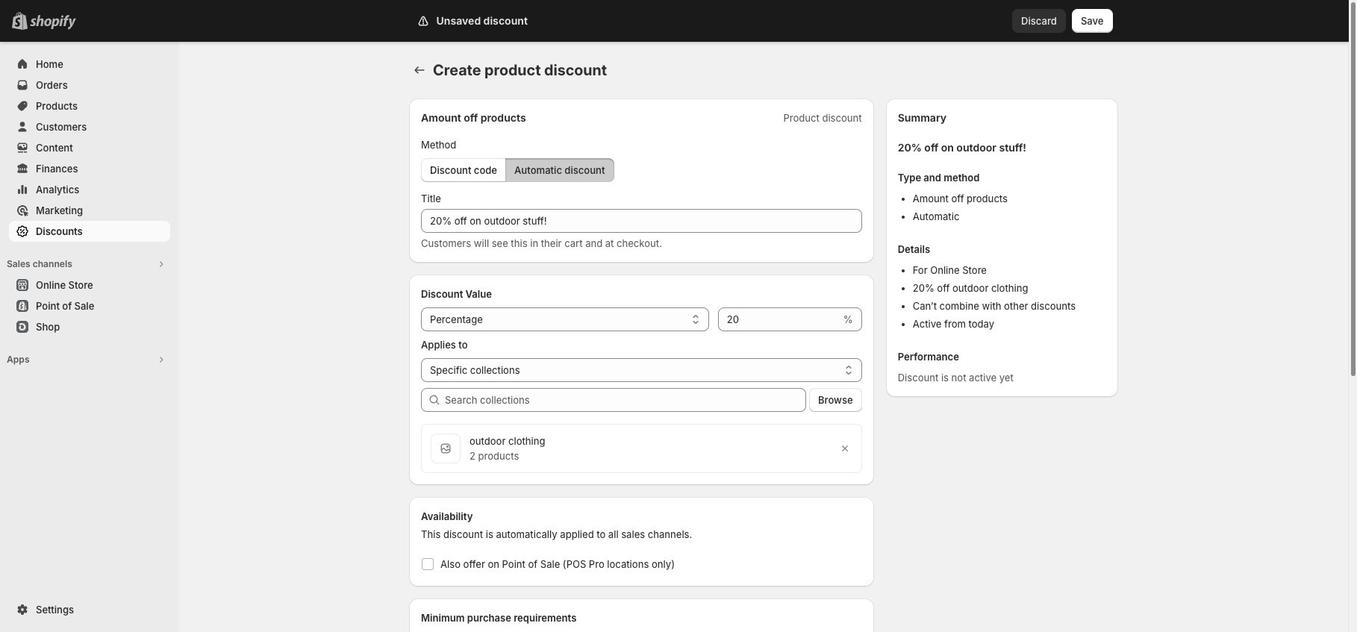 Task type: locate. For each thing, give the bounding box(es) containing it.
None text field
[[718, 308, 841, 331]]

shopify image
[[30, 15, 76, 30]]

None text field
[[421, 209, 862, 233]]

Search collections text field
[[445, 388, 806, 412]]



Task type: vqa. For each thing, say whether or not it's contained in the screenshot.
Shopify Image
yes



